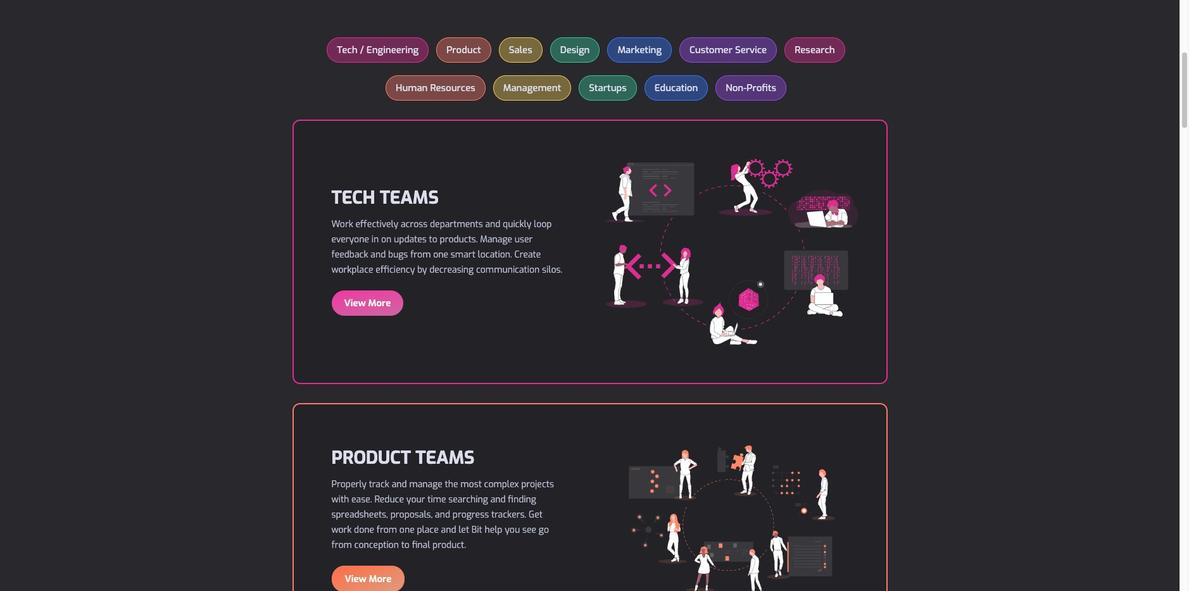Task type: vqa. For each thing, say whether or not it's contained in the screenshot.
launch
no



Task type: describe. For each thing, give the bounding box(es) containing it.
resources
[[430, 82, 476, 94]]

tech teams
[[332, 186, 439, 209]]

quickly
[[503, 218, 532, 230]]

1 vertical spatial from
[[377, 525, 397, 537]]

product
[[447, 44, 481, 56]]

view for tech
[[344, 297, 366, 309]]

efficiency
[[376, 264, 415, 276]]

tech / engineering
[[337, 44, 419, 56]]

products.
[[440, 233, 478, 245]]

and up "product."
[[441, 525, 456, 537]]

sales
[[509, 44, 533, 56]]

teams for product teams
[[416, 447, 475, 470]]

silos.
[[542, 264, 563, 276]]

product
[[332, 447, 411, 470]]

manage
[[409, 479, 443, 491]]

design link
[[550, 37, 600, 63]]

user
[[515, 233, 533, 245]]

and down time
[[435, 509, 450, 521]]

proposals,
[[391, 509, 433, 521]]

go
[[539, 525, 549, 537]]

product teams
[[332, 447, 475, 470]]

effectively
[[356, 218, 399, 230]]

by
[[417, 264, 427, 276]]

updates
[[394, 233, 427, 245]]

track
[[369, 479, 390, 491]]

create
[[515, 249, 541, 261]]

spreadsheets,
[[332, 509, 388, 521]]

work effectively across departments and quickly loop everyone in on updates to products. manage user feedback and bugs from one smart location. create workplace efficiency by decreasing communication silos.
[[332, 218, 563, 276]]

view more for product
[[345, 573, 392, 586]]

and down complex
[[491, 494, 506, 506]]

loop
[[534, 218, 552, 230]]

education
[[655, 82, 698, 94]]

view more for tech
[[344, 297, 391, 309]]

help
[[485, 525, 503, 537]]

manage
[[480, 233, 512, 245]]

non-
[[726, 82, 747, 94]]

customer service link
[[680, 37, 777, 63]]

time
[[428, 494, 446, 506]]

bit
[[472, 525, 483, 537]]

your
[[407, 494, 425, 506]]

get
[[529, 509, 543, 521]]

final
[[412, 540, 430, 552]]

let
[[459, 525, 469, 537]]

searching
[[449, 494, 488, 506]]

management link
[[493, 75, 571, 101]]

on
[[381, 233, 392, 245]]

design
[[560, 44, 590, 56]]

to inside properly track and manage the most complex projects with ease. reduce your time searching and finding spreadsheets, proposals, and progress trackers. get work done from one place and let bit help you see go from conception to final product.
[[401, 540, 410, 552]]

most
[[461, 479, 482, 491]]

with
[[332, 494, 349, 506]]

one inside properly track and manage the most complex projects with ease. reduce your time searching and finding spreadsheets, proposals, and progress trackers. get work done from one place and let bit help you see go from conception to final product.
[[400, 525, 415, 537]]

research link
[[785, 37, 845, 63]]

service
[[735, 44, 767, 56]]

location.
[[478, 249, 512, 261]]

engineering
[[367, 44, 419, 56]]

more for tech
[[368, 297, 391, 309]]

reduce
[[375, 494, 404, 506]]

education link
[[645, 75, 708, 101]]

tech / engineering link
[[327, 37, 429, 63]]

view more link for product
[[332, 566, 405, 592]]

customer service
[[690, 44, 767, 56]]

complex
[[484, 479, 519, 491]]

one inside work effectively across departments and quickly loop everyone in on updates to products. manage user feedback and bugs from one smart location. create workplace efficiency by decreasing communication silos.
[[433, 249, 449, 261]]

trackers.
[[492, 509, 527, 521]]

research
[[795, 44, 835, 56]]

the
[[445, 479, 458, 491]]

preview of a product team image
[[629, 446, 835, 592]]

in
[[372, 233, 379, 245]]

teams for tech teams
[[380, 186, 439, 209]]

ease.
[[352, 494, 372, 506]]



Task type: locate. For each thing, give the bounding box(es) containing it.
more for product
[[369, 573, 392, 586]]

properly
[[332, 479, 367, 491]]

one
[[433, 249, 449, 261], [400, 525, 415, 537]]

view more link down workplace
[[332, 290, 404, 316]]

management
[[503, 82, 561, 94]]

1 vertical spatial view more
[[345, 573, 392, 586]]

non-profits
[[726, 82, 777, 94]]

startups
[[589, 82, 627, 94]]

1 horizontal spatial to
[[429, 233, 438, 245]]

view down workplace
[[344, 297, 366, 309]]

0 vertical spatial from
[[411, 249, 431, 261]]

see
[[523, 525, 537, 537]]

from
[[411, 249, 431, 261], [377, 525, 397, 537], [332, 540, 352, 552]]

preview of a tech team image
[[605, 159, 859, 345]]

2 vertical spatial from
[[332, 540, 352, 552]]

sales link
[[499, 37, 543, 63]]

and up reduce
[[392, 479, 407, 491]]

progress
[[453, 509, 489, 521]]

0 horizontal spatial to
[[401, 540, 410, 552]]

view down conception
[[345, 573, 367, 586]]

and up manage at left top
[[485, 218, 501, 230]]

projects
[[521, 479, 554, 491]]

to left final at the left of page
[[401, 540, 410, 552]]

0 vertical spatial to
[[429, 233, 438, 245]]

0 horizontal spatial one
[[400, 525, 415, 537]]

0 vertical spatial view
[[344, 297, 366, 309]]

list
[[292, 37, 888, 113]]

1 vertical spatial view
[[345, 573, 367, 586]]

everyone
[[332, 233, 369, 245]]

non-profits link
[[716, 75, 787, 101]]

from up conception
[[377, 525, 397, 537]]

list containing tech / engineering
[[292, 37, 888, 113]]

finding
[[508, 494, 536, 506]]

marketing
[[618, 44, 662, 56]]

to
[[429, 233, 438, 245], [401, 540, 410, 552]]

view more
[[344, 297, 391, 309], [345, 573, 392, 586]]

0 vertical spatial one
[[433, 249, 449, 261]]

you
[[505, 525, 520, 537]]

tech
[[332, 186, 375, 209]]

departments
[[430, 218, 483, 230]]

to inside work effectively across departments and quickly loop everyone in on updates to products. manage user feedback and bugs from one smart location. create workplace efficiency by decreasing communication silos.
[[429, 233, 438, 245]]

0 vertical spatial view more
[[344, 297, 391, 309]]

customer
[[690, 44, 733, 56]]

feedback
[[332, 249, 368, 261]]

product.
[[433, 540, 466, 552]]

work
[[332, 218, 353, 230]]

more down efficiency
[[368, 297, 391, 309]]

smart
[[451, 249, 476, 261]]

0 vertical spatial more
[[368, 297, 391, 309]]

communication
[[476, 264, 540, 276]]

decreasing
[[430, 264, 474, 276]]

work
[[332, 525, 352, 537]]

view more link
[[332, 290, 404, 316], [332, 566, 405, 592]]

human resources link
[[386, 75, 486, 101]]

more down conception
[[369, 573, 392, 586]]

more
[[368, 297, 391, 309], [369, 573, 392, 586]]

conception
[[354, 540, 399, 552]]

1 vertical spatial teams
[[416, 447, 475, 470]]

view more down conception
[[345, 573, 392, 586]]

teams up the
[[416, 447, 475, 470]]

from up by
[[411, 249, 431, 261]]

view more link down conception
[[332, 566, 405, 592]]

0 horizontal spatial from
[[332, 540, 352, 552]]

one up decreasing
[[433, 249, 449, 261]]

0 vertical spatial view more link
[[332, 290, 404, 316]]

from down work
[[332, 540, 352, 552]]

/
[[360, 44, 364, 56]]

2 horizontal spatial from
[[411, 249, 431, 261]]

human
[[396, 82, 428, 94]]

to right updates
[[429, 233, 438, 245]]

view for product
[[345, 573, 367, 586]]

one down proposals,
[[400, 525, 415, 537]]

1 vertical spatial view more link
[[332, 566, 405, 592]]

tech
[[337, 44, 358, 56]]

teams up across
[[380, 186, 439, 209]]

bugs
[[388, 249, 408, 261]]

profits
[[747, 82, 777, 94]]

properly track and manage the most complex projects with ease. reduce your time searching and finding spreadsheets, proposals, and progress trackers. get work done from one place and let bit help you see go from conception to final product.
[[332, 479, 554, 552]]

from inside work effectively across departments and quickly loop everyone in on updates to products. manage user feedback and bugs from one smart location. create workplace efficiency by decreasing communication silos.
[[411, 249, 431, 261]]

1 vertical spatial to
[[401, 540, 410, 552]]

1 horizontal spatial from
[[377, 525, 397, 537]]

1 vertical spatial one
[[400, 525, 415, 537]]

view more link for tech
[[332, 290, 404, 316]]

1 view more link from the top
[[332, 290, 404, 316]]

teams
[[380, 186, 439, 209], [416, 447, 475, 470]]

marketing link
[[608, 37, 672, 63]]

startups link
[[579, 75, 637, 101]]

and
[[485, 218, 501, 230], [371, 249, 386, 261], [392, 479, 407, 491], [491, 494, 506, 506], [435, 509, 450, 521], [441, 525, 456, 537]]

product link
[[437, 37, 491, 63]]

view
[[344, 297, 366, 309], [345, 573, 367, 586]]

workplace
[[332, 264, 373, 276]]

and down in
[[371, 249, 386, 261]]

0 vertical spatial teams
[[380, 186, 439, 209]]

human resources
[[396, 82, 476, 94]]

1 vertical spatial more
[[369, 573, 392, 586]]

done
[[354, 525, 374, 537]]

across
[[401, 218, 428, 230]]

2 view more link from the top
[[332, 566, 405, 592]]

place
[[417, 525, 439, 537]]

view more down workplace
[[344, 297, 391, 309]]

1 horizontal spatial one
[[433, 249, 449, 261]]



